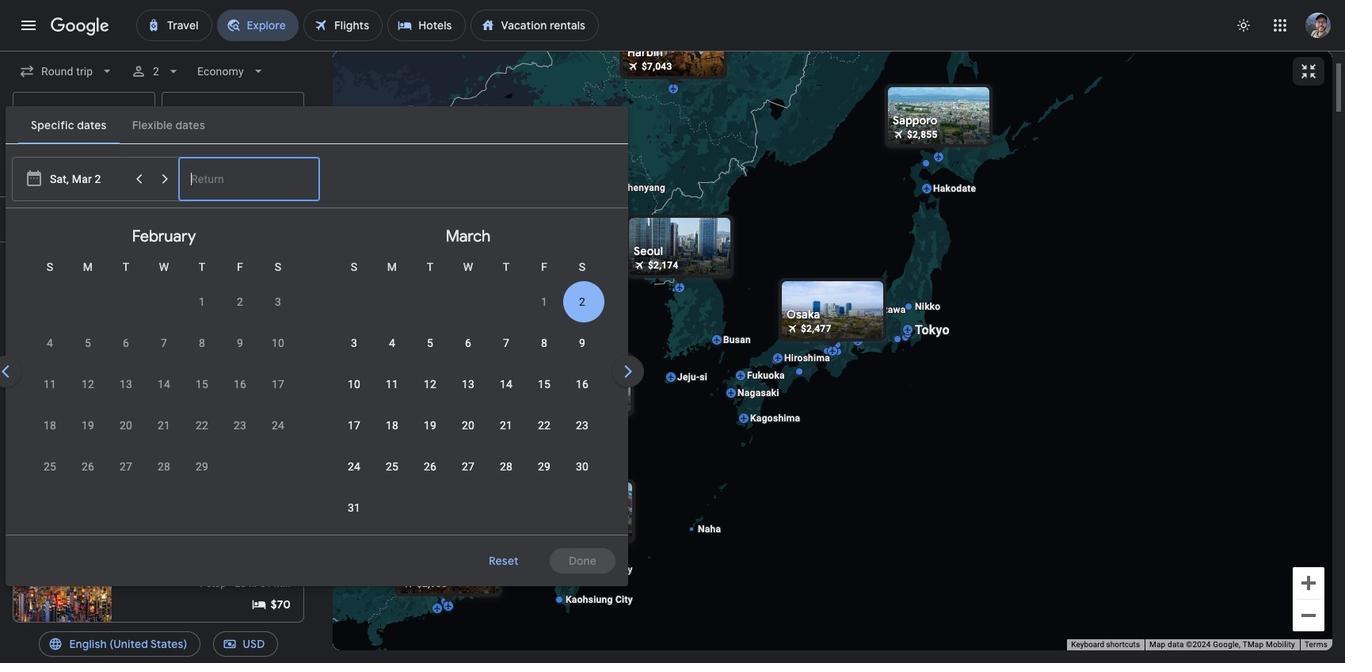 Task type: describe. For each thing, give the bounding box(es) containing it.
row up fri, feb 9 element
[[183, 275, 297, 322]]

sat, feb 24 element
[[272, 418, 285, 433]]

mon, feb 26 element
[[82, 459, 94, 475]]

fri, mar 8 element
[[541, 335, 548, 351]]

wed, feb 7 element
[[161, 335, 167, 351]]

tue, mar 5 element
[[427, 335, 433, 351]]

fri, mar 29 element
[[538, 459, 551, 475]]

wed, feb 28 element
[[158, 459, 170, 475]]

2855 US dollars text field
[[907, 129, 938, 140]]

sun, feb 18 element
[[44, 418, 56, 433]]

tue, feb 13 element
[[120, 376, 132, 392]]

wed, mar 6 element
[[465, 335, 471, 351]]

row down tue, feb 20 element
[[31, 446, 221, 487]]

tue, feb 27 element
[[120, 459, 132, 475]]

mon, feb 19 element
[[82, 418, 94, 433]]

tue, mar 26 element
[[424, 459, 437, 475]]

tue, feb 20 element
[[120, 418, 132, 433]]

tue, feb 6 element
[[123, 335, 129, 351]]

previous image
[[0, 353, 25, 391]]

5187 US dollars text field
[[322, 332, 353, 343]]

sat, mar 9 element
[[579, 335, 586, 351]]

2477 US dollars text field
[[801, 323, 832, 334]]

mon, mar 18 element
[[386, 418, 399, 433]]

sat, mar 2, departure date. element
[[579, 294, 586, 310]]

row up wed, feb 14 element
[[31, 322, 297, 364]]

wed, mar 13 element
[[462, 376, 475, 392]]

7045 US dollars text field
[[419, 411, 450, 422]]

2 row group from the left
[[316, 215, 620, 529]]

loading results progress bar
[[0, 51, 1345, 54]]

wed, mar 20 element
[[462, 418, 475, 433]]

wed, feb 14 element
[[158, 376, 170, 392]]

filters form
[[0, 51, 925, 586]]

sat, feb 10 element
[[272, 335, 285, 351]]

mon, feb 5 element
[[85, 335, 91, 351]]

sat, feb 3 element
[[275, 294, 281, 310]]

change appearance image
[[1225, 6, 1263, 44]]

view smaller map image
[[1300, 62, 1319, 81]]

fri, feb 9 element
[[237, 335, 243, 351]]

1 row group from the left
[[12, 215, 316, 529]]

thu, mar 14 element
[[500, 376, 513, 392]]

sat, mar 23 element
[[576, 418, 589, 433]]

mon, mar 25 element
[[386, 459, 399, 475]]

fri, mar 22 element
[[538, 418, 551, 433]]

thu, mar 7 element
[[503, 335, 510, 351]]

sun, mar 24 element
[[348, 459, 361, 475]]

sun, mar 31 element
[[348, 500, 361, 516]]

next image
[[609, 353, 647, 391]]

thu, feb 22 element
[[196, 418, 208, 433]]

sun, mar 3 element
[[351, 335, 357, 351]]

thu, mar 21 element
[[500, 418, 513, 433]]

thu, feb 15 element
[[196, 376, 208, 392]]



Task type: vqa. For each thing, say whether or not it's contained in the screenshot.
Open related to Sparkle Nail Salon
no



Task type: locate. For each thing, give the bounding box(es) containing it.
sat, mar 16 element
[[576, 376, 589, 392]]

map region
[[333, 51, 1333, 651]]

Departure text field
[[51, 147, 124, 189], [50, 158, 125, 200]]

row up "wed, mar 20" element
[[335, 364, 601, 405]]

sun, feb 25 element
[[44, 459, 56, 475]]

grid inside filters form
[[12, 215, 925, 544]]

sun, mar 17 element
[[348, 418, 361, 433]]

70 US dollars text field
[[271, 597, 291, 613]]

row up wed, mar 13 'element' at the left of page
[[335, 322, 601, 364]]

58 US dollars text field
[[271, 361, 290, 377]]

2174 US dollars text field
[[648, 260, 679, 271]]

sun, feb 11 element
[[44, 376, 56, 392]]

fri, feb 2 element
[[237, 294, 243, 310]]

row up fri, mar 8 "element"
[[525, 275, 601, 322]]

tue, mar 12 element
[[424, 376, 437, 392]]

row down wed, mar 13 'element' at the left of page
[[335, 405, 601, 446]]

row group
[[12, 215, 316, 529], [316, 215, 620, 529], [620, 215, 925, 529]]

fri, feb 23 element
[[234, 418, 246, 433]]

fri, mar 1 element
[[541, 294, 548, 310]]

4280 US dollars text field
[[457, 205, 488, 216]]

sat, mar 30 element
[[576, 459, 589, 475]]

fri, feb 16 element
[[234, 376, 246, 392]]

sun, feb 4 element
[[47, 335, 53, 351]]

row down "wed, mar 20" element
[[335, 446, 601, 487]]

grid
[[12, 215, 925, 544]]

fri, mar 15 element
[[538, 376, 551, 392]]

wed, mar 27 element
[[462, 459, 475, 475]]

sat, feb 17 element
[[272, 376, 285, 392]]

None field
[[13, 57, 121, 86], [191, 57, 273, 86], [13, 57, 121, 86], [191, 57, 273, 86]]

row up wed, feb 28 element
[[31, 405, 297, 446]]

sun, mar 10 element
[[348, 376, 361, 392]]

mon, feb 12 element
[[82, 376, 94, 392]]

tue, mar 19 element
[[424, 418, 437, 433]]

main menu image
[[19, 16, 38, 35]]

2477 US dollars text field
[[255, 326, 290, 342]]

thu, feb 29 element
[[196, 459, 208, 475]]

2933 US dollars text field
[[417, 578, 447, 589]]

Return text field
[[170, 147, 250, 189], [191, 158, 307, 200]]

mon, mar 4 element
[[389, 335, 395, 351]]

thu, feb 1 element
[[199, 294, 205, 310]]

mon, mar 11 element
[[386, 376, 399, 392]]

7043 US dollars text field
[[642, 61, 672, 72]]

thu, mar 28 element
[[500, 459, 513, 475]]

row down wed, feb 7 element
[[31, 364, 297, 405]]

3 row group from the left
[[620, 215, 925, 529]]

wed, feb 21 element
[[158, 418, 170, 433]]

row
[[183, 275, 297, 322], [525, 275, 601, 322], [31, 322, 297, 364], [335, 322, 601, 364], [31, 364, 297, 405], [335, 364, 601, 405], [31, 405, 297, 446], [335, 405, 601, 446], [31, 446, 221, 487], [335, 446, 601, 487]]

thu, feb 8 element
[[199, 335, 205, 351]]



